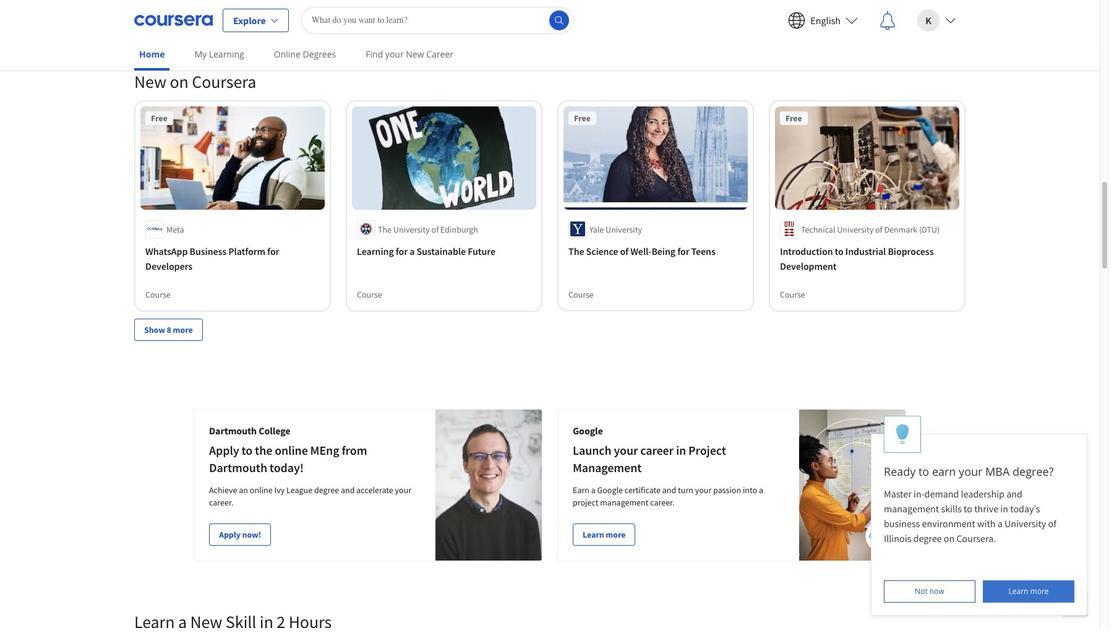 Task type: describe. For each thing, give the bounding box(es) containing it.
online
[[274, 48, 301, 60]]

1 vertical spatial apply
[[219, 529, 241, 541]]

introduction
[[781, 245, 834, 257]]

meng
[[311, 443, 340, 458]]

course for whatsapp business platform for developers
[[145, 289, 171, 300]]

more inside alice element
[[1031, 586, 1050, 597]]

ready to earn your mba degree?
[[885, 464, 1054, 479]]

illinois
[[885, 532, 912, 545]]

explore button
[[223, 8, 289, 32]]

8 for show 8 more button within new on coursera collection element
[[167, 324, 171, 336]]

yale
[[590, 224, 604, 235]]

and for earn
[[663, 485, 677, 496]]

project
[[573, 497, 599, 508]]

find your new career
[[366, 48, 454, 60]]

learning inside new on coursera collection element
[[357, 245, 394, 257]]

learn inside alice element
[[1009, 586, 1029, 597]]

for inside the 'whatsapp business platform for developers'
[[267, 245, 279, 257]]

developers
[[145, 259, 193, 272]]

home link
[[134, 40, 170, 71]]

k button
[[908, 0, 966, 40]]

my
[[195, 48, 207, 60]]

in inside master in-demand leadership and management skills to thrive in today's business environment with a university of illinois degree on coursera.
[[1001, 503, 1009, 515]]

future
[[468, 245, 496, 257]]

environment
[[923, 518, 976, 530]]

not
[[916, 586, 928, 597]]

launch your career in project management link
[[573, 443, 727, 476]]

whatsapp
[[145, 245, 188, 257]]

my learning
[[195, 48, 244, 60]]

management inside master in-demand leadership and management skills to thrive in today's business environment with a university of illinois degree on coursera.
[[885, 503, 940, 515]]

of for denmark
[[876, 224, 883, 235]]

league
[[287, 485, 313, 496]]

project
[[689, 443, 727, 458]]

to inside 'introduction to industrial bioprocess development'
[[835, 245, 844, 257]]

new on coursera
[[134, 70, 256, 93]]

0 vertical spatial learn
[[583, 529, 605, 541]]

from
[[342, 443, 367, 458]]

with
[[978, 518, 996, 530]]

apply now! link
[[209, 524, 271, 546]]

free for introduction
[[786, 112, 803, 124]]

business
[[885, 518, 921, 530]]

more inside grow your skill set collection element
[[173, 14, 193, 25]]

launch
[[573, 443, 612, 458]]

course for learning for a sustainable future
[[357, 289, 382, 300]]

learn more link inside alice element
[[984, 581, 1075, 603]]

learn more inside alice element
[[1009, 586, 1050, 597]]

teens
[[692, 245, 716, 257]]

english button
[[779, 0, 869, 40]]

industrial
[[846, 245, 887, 257]]

well-
[[631, 245, 652, 257]]

not now button
[[885, 581, 976, 603]]

apply to the online meng from dartmouth today! link
[[209, 443, 367, 476]]

achieve
[[209, 485, 237, 496]]

show 8 more for show 8 more button inside grow your skill set collection element
[[144, 14, 193, 25]]

now!
[[242, 529, 262, 541]]

new on coursera collection element
[[127, 50, 974, 361]]

learning for a sustainable future link
[[357, 243, 532, 258]]

dartmouth college apply to the online meng from dartmouth today!
[[209, 425, 367, 476]]

science
[[587, 245, 619, 257]]

degrees
[[303, 48, 336, 60]]

skills
[[942, 503, 963, 515]]

grow your skill set collection element
[[127, 0, 974, 50]]

leadership
[[962, 488, 1005, 500]]

university for of
[[606, 224, 643, 235]]

explore
[[233, 14, 266, 26]]

2 dartmouth from the top
[[209, 460, 267, 476]]

(dtu)
[[920, 224, 941, 235]]

turn
[[679, 485, 694, 496]]

0 vertical spatial learning
[[209, 48, 244, 60]]

coursera.
[[957, 532, 997, 545]]

passion
[[714, 485, 742, 496]]

of for edinburgh
[[432, 224, 439, 235]]

a inside master in-demand leadership and management skills to thrive in today's business environment with a university of illinois degree on coursera.
[[998, 518, 1003, 530]]

technical university of denmark (dtu)
[[802, 224, 941, 235]]

alice element
[[872, 416, 1088, 616]]

a right 'into'
[[760, 485, 764, 496]]

0 vertical spatial learn more link
[[573, 524, 636, 546]]

yale university
[[590, 224, 643, 235]]

find your new career link
[[361, 40, 459, 68]]

demand
[[925, 488, 960, 500]]

a right "earn"
[[592, 485, 596, 496]]

the for the science of well-being for teens
[[569, 245, 585, 257]]

show 8 more for show 8 more button within new on coursera collection element
[[144, 324, 193, 336]]

earn
[[573, 485, 590, 496]]

career
[[641, 443, 674, 458]]

whatsapp business platform for developers
[[145, 245, 279, 272]]

management inside earn a google certificate and turn your passion into a project management career.
[[601, 497, 649, 508]]

now
[[930, 586, 945, 597]]

the science of well-being for teens
[[569, 245, 716, 257]]

0 horizontal spatial on
[[170, 70, 189, 93]]

online degrees link
[[269, 40, 341, 68]]

and inside achieve an online ivy league degree and accelerate your career.
[[341, 485, 355, 496]]

course for the science of well-being for teens
[[569, 289, 594, 300]]

What do you want to learn? text field
[[301, 7, 574, 34]]

ready
[[885, 464, 916, 479]]

1 dartmouth from the top
[[209, 425, 257, 437]]

online degrees
[[274, 48, 336, 60]]

edinburgh
[[441, 224, 478, 235]]



Task type: locate. For each thing, give the bounding box(es) containing it.
your inside achieve an online ivy league degree and accelerate your career.
[[395, 485, 412, 496]]

3 course from the left
[[569, 289, 594, 300]]

0 vertical spatial show 8 more
[[144, 14, 193, 25]]

degree?
[[1013, 464, 1054, 479]]

your
[[386, 48, 404, 60], [614, 443, 638, 458], [960, 464, 983, 479], [395, 485, 412, 496], [696, 485, 712, 496]]

0 horizontal spatial learn
[[583, 529, 605, 541]]

more
[[173, 14, 193, 25], [173, 324, 193, 336], [606, 529, 626, 541], [1031, 586, 1050, 597]]

0 vertical spatial apply
[[209, 443, 239, 458]]

on down environment
[[945, 532, 955, 545]]

0 horizontal spatial and
[[341, 485, 355, 496]]

degree down environment
[[914, 532, 943, 545]]

google inside earn a google certificate and turn your passion into a project management career.
[[598, 485, 623, 496]]

0 vertical spatial the
[[378, 224, 392, 235]]

in right career
[[677, 443, 687, 458]]

certificate
[[625, 485, 661, 496]]

1 horizontal spatial in
[[1001, 503, 1009, 515]]

google inside google launch your career in project management
[[573, 425, 603, 437]]

an
[[239, 485, 248, 496]]

earn
[[933, 464, 957, 479]]

more inside new on coursera collection element
[[173, 324, 193, 336]]

degree right "league"
[[314, 485, 339, 496]]

lightbulb tip image
[[897, 424, 910, 445]]

coursera image
[[134, 10, 213, 30]]

learn
[[583, 529, 605, 541], [1009, 586, 1029, 597]]

career
[[427, 48, 454, 60]]

university up learning for a sustainable future
[[394, 224, 430, 235]]

show 8 more
[[144, 14, 193, 25], [144, 324, 193, 336]]

career. down achieve
[[209, 497, 234, 508]]

meta
[[167, 224, 184, 235]]

free for whatsapp
[[151, 112, 168, 124]]

1 horizontal spatial on
[[945, 532, 955, 545]]

the inside the science of well-being for teens link
[[569, 245, 585, 257]]

whatsapp business platform for developers link
[[145, 243, 320, 273]]

and left the "accelerate"
[[341, 485, 355, 496]]

0 vertical spatial 8
[[167, 14, 171, 25]]

2 show 8 more button from the top
[[134, 319, 203, 341]]

for
[[267, 245, 279, 257], [396, 245, 408, 257], [678, 245, 690, 257]]

1 vertical spatial learn more link
[[984, 581, 1075, 603]]

1 horizontal spatial new
[[406, 48, 424, 60]]

home
[[139, 48, 165, 60]]

new down 'home'
[[134, 70, 166, 93]]

0 vertical spatial degree
[[314, 485, 339, 496]]

business
[[190, 245, 227, 257]]

1 for from the left
[[267, 245, 279, 257]]

the university of edinburgh
[[378, 224, 478, 235]]

to inside dartmouth college apply to the online meng from dartmouth today!
[[242, 443, 253, 458]]

the
[[255, 443, 273, 458]]

of for well-
[[621, 245, 629, 257]]

online up today!
[[275, 443, 308, 458]]

0 horizontal spatial learning
[[209, 48, 244, 60]]

learn down the project
[[583, 529, 605, 541]]

to inside master in-demand leadership and management skills to thrive in today's business environment with a university of illinois degree on coursera.
[[965, 503, 973, 515]]

show inside grow your skill set collection element
[[144, 14, 165, 25]]

and
[[341, 485, 355, 496], [663, 485, 677, 496], [1007, 488, 1023, 500]]

1 show 8 more button from the top
[[134, 8, 203, 31]]

show 8 more button inside grow your skill set collection element
[[134, 8, 203, 31]]

show 8 more inside new on coursera collection element
[[144, 324, 193, 336]]

your up the leadership
[[960, 464, 983, 479]]

sustainable
[[417, 245, 466, 257]]

8 inside new on coursera collection element
[[167, 324, 171, 336]]

online inside achieve an online ivy league degree and accelerate your career.
[[250, 485, 273, 496]]

and inside master in-demand leadership and management skills to thrive in today's business environment with a university of illinois degree on coursera.
[[1007, 488, 1023, 500]]

dartmouth up the
[[209, 425, 257, 437]]

on right home link at the top left of page
[[170, 70, 189, 93]]

learn more down the project
[[583, 529, 626, 541]]

4 course from the left
[[781, 289, 806, 300]]

1 vertical spatial on
[[945, 532, 955, 545]]

course for introduction to industrial bioprocess development
[[781, 289, 806, 300]]

for right platform
[[267, 245, 279, 257]]

0 vertical spatial in
[[677, 443, 687, 458]]

development
[[781, 259, 837, 272]]

free for the
[[574, 112, 591, 124]]

university for a
[[394, 224, 430, 235]]

2 career. from the left
[[651, 497, 675, 508]]

the up learning for a sustainable future
[[378, 224, 392, 235]]

being
[[652, 245, 676, 257]]

0 vertical spatial learn more
[[583, 529, 626, 541]]

2 horizontal spatial and
[[1007, 488, 1023, 500]]

thrive
[[975, 503, 999, 515]]

1 career. from the left
[[209, 497, 234, 508]]

to left 'earn' on the bottom right of page
[[919, 464, 930, 479]]

0 vertical spatial online
[[275, 443, 308, 458]]

0 horizontal spatial career.
[[209, 497, 234, 508]]

university inside master in-demand leadership and management skills to thrive in today's business environment with a university of illinois degree on coursera.
[[1005, 518, 1047, 530]]

in-
[[914, 488, 925, 500]]

0 horizontal spatial online
[[250, 485, 273, 496]]

show 8 more button inside new on coursera collection element
[[134, 319, 203, 341]]

1 vertical spatial online
[[250, 485, 273, 496]]

1 vertical spatial in
[[1001, 503, 1009, 515]]

the left science
[[569, 245, 585, 257]]

0 vertical spatial new
[[406, 48, 424, 60]]

1 vertical spatial learning
[[357, 245, 394, 257]]

your right the turn
[[696, 485, 712, 496]]

on inside master in-demand leadership and management skills to thrive in today's business environment with a university of illinois degree on coursera.
[[945, 532, 955, 545]]

not now
[[916, 586, 945, 597]]

university down today's
[[1005, 518, 1047, 530]]

google down management
[[598, 485, 623, 496]]

your inside google launch your career in project management
[[614, 443, 638, 458]]

ivy
[[275, 485, 285, 496]]

1 horizontal spatial the
[[569, 245, 585, 257]]

of
[[432, 224, 439, 235], [876, 224, 883, 235], [621, 245, 629, 257], [1049, 518, 1057, 530]]

of inside master in-demand leadership and management skills to thrive in today's business environment with a university of illinois degree on coursera.
[[1049, 518, 1057, 530]]

google up launch
[[573, 425, 603, 437]]

2 for from the left
[[396, 245, 408, 257]]

1 horizontal spatial learn more
[[1009, 586, 1050, 597]]

google launch your career in project management
[[573, 425, 727, 476]]

1 show 8 more from the top
[[144, 14, 193, 25]]

1 horizontal spatial and
[[663, 485, 677, 496]]

and for master
[[1007, 488, 1023, 500]]

achieve an online ivy league degree and accelerate your career.
[[209, 485, 412, 508]]

today!
[[270, 460, 304, 476]]

master
[[885, 488, 912, 500]]

None search field
[[301, 7, 574, 34]]

and inside earn a google certificate and turn your passion into a project management career.
[[663, 485, 677, 496]]

earn a google certificate and turn your passion into a project management career.
[[573, 485, 764, 508]]

1 vertical spatial new
[[134, 70, 166, 93]]

into
[[743, 485, 758, 496]]

2 course from the left
[[357, 289, 382, 300]]

coursera
[[192, 70, 256, 93]]

degree inside achieve an online ivy league degree and accelerate your career.
[[314, 485, 339, 496]]

a
[[410, 245, 415, 257], [592, 485, 596, 496], [760, 485, 764, 496], [998, 518, 1003, 530]]

career. inside earn a google certificate and turn your passion into a project management career.
[[651, 497, 675, 508]]

find
[[366, 48, 383, 60]]

0 horizontal spatial in
[[677, 443, 687, 458]]

0 vertical spatial google
[[573, 425, 603, 437]]

denmark
[[885, 224, 918, 235]]

1 8 from the top
[[167, 14, 171, 25]]

new
[[406, 48, 424, 60], [134, 70, 166, 93]]

1 vertical spatial google
[[598, 485, 623, 496]]

for down the university of edinburgh
[[396, 245, 408, 257]]

0 horizontal spatial degree
[[314, 485, 339, 496]]

mba
[[986, 464, 1011, 479]]

my learning link
[[190, 40, 249, 68]]

learn left help center image
[[1009, 586, 1029, 597]]

learning for a sustainable future
[[357, 245, 496, 257]]

2 show 8 more from the top
[[144, 324, 193, 336]]

show
[[144, 14, 165, 25], [144, 324, 165, 336]]

management down certificate
[[601, 497, 649, 508]]

learning right my
[[209, 48, 244, 60]]

1 vertical spatial show 8 more
[[144, 324, 193, 336]]

8
[[167, 14, 171, 25], [167, 324, 171, 336]]

of left denmark
[[876, 224, 883, 235]]

learn more left help center image
[[1009, 586, 1050, 597]]

a inside learning for a sustainable future link
[[410, 245, 415, 257]]

in
[[677, 443, 687, 458], [1001, 503, 1009, 515]]

on
[[170, 70, 189, 93], [945, 532, 955, 545]]

0 vertical spatial show 8 more button
[[134, 8, 203, 31]]

career. down certificate
[[651, 497, 675, 508]]

of left well-
[[621, 245, 629, 257]]

online inside dartmouth college apply to the online meng from dartmouth today!
[[275, 443, 308, 458]]

university right yale
[[606, 224, 643, 235]]

master in-demand leadership and management skills to thrive in today's business environment with a university of illinois degree on coursera.
[[885, 488, 1059, 545]]

university up industrial
[[838, 224, 874, 235]]

0 horizontal spatial the
[[378, 224, 392, 235]]

in inside google launch your career in project management
[[677, 443, 687, 458]]

1 horizontal spatial learn
[[1009, 586, 1029, 597]]

dartmouth
[[209, 425, 257, 437], [209, 460, 267, 476]]

help center image
[[1068, 596, 1083, 611]]

dartmouth up an
[[209, 460, 267, 476]]

8 for show 8 more button inside grow your skill set collection element
[[167, 14, 171, 25]]

2 show from the top
[[144, 324, 165, 336]]

k
[[926, 14, 932, 26]]

course
[[145, 289, 171, 300], [357, 289, 382, 300], [569, 289, 594, 300], [781, 289, 806, 300]]

a right with
[[998, 518, 1003, 530]]

online right an
[[250, 485, 273, 496]]

to left the
[[242, 443, 253, 458]]

0 horizontal spatial new
[[134, 70, 166, 93]]

1 horizontal spatial learn more link
[[984, 581, 1075, 603]]

1 vertical spatial degree
[[914, 532, 943, 545]]

0 horizontal spatial for
[[267, 245, 279, 257]]

today's
[[1011, 503, 1041, 515]]

technical
[[802, 224, 836, 235]]

bioprocess
[[889, 245, 934, 257]]

apply inside dartmouth college apply to the online meng from dartmouth today!
[[209, 443, 239, 458]]

show 8 more inside grow your skill set collection element
[[144, 14, 193, 25]]

1 horizontal spatial online
[[275, 443, 308, 458]]

show inside new on coursera collection element
[[144, 324, 165, 336]]

1 horizontal spatial career.
[[651, 497, 675, 508]]

0 horizontal spatial learn more
[[583, 529, 626, 541]]

english
[[811, 14, 841, 26]]

0 horizontal spatial free
[[151, 112, 168, 124]]

to
[[835, 245, 844, 257], [242, 443, 253, 458], [919, 464, 930, 479], [965, 503, 973, 515]]

google
[[573, 425, 603, 437], [598, 485, 623, 496]]

university for industrial
[[838, 224, 874, 235]]

8 inside grow your skill set collection element
[[167, 14, 171, 25]]

apply
[[209, 443, 239, 458], [219, 529, 241, 541]]

apply now!
[[219, 529, 262, 541]]

1 free from the left
[[151, 112, 168, 124]]

career. inside achieve an online ivy league degree and accelerate your career.
[[209, 497, 234, 508]]

3 free from the left
[[786, 112, 803, 124]]

introduction to industrial bioprocess development
[[781, 245, 934, 272]]

the for the university of edinburgh
[[378, 224, 392, 235]]

platform
[[229, 245, 266, 257]]

introduction to industrial bioprocess development link
[[781, 243, 955, 273]]

your up management
[[614, 443, 638, 458]]

1 horizontal spatial learning
[[357, 245, 394, 257]]

2 horizontal spatial for
[[678, 245, 690, 257]]

for right being at the right top of page
[[678, 245, 690, 257]]

1 vertical spatial show
[[144, 324, 165, 336]]

and left the turn
[[663, 485, 677, 496]]

your inside alice element
[[960, 464, 983, 479]]

and up today's
[[1007, 488, 1023, 500]]

management
[[601, 497, 649, 508], [885, 503, 940, 515]]

2 free from the left
[[574, 112, 591, 124]]

your right the "accelerate"
[[395, 485, 412, 496]]

1 vertical spatial 8
[[167, 324, 171, 336]]

of up 'sustainable'
[[432, 224, 439, 235]]

1 vertical spatial learn
[[1009, 586, 1029, 597]]

new left career
[[406, 48, 424, 60]]

degree inside master in-demand leadership and management skills to thrive in today's business environment with a university of illinois degree on coursera.
[[914, 532, 943, 545]]

your right find in the left of the page
[[386, 48, 404, 60]]

college
[[259, 425, 291, 437]]

to left industrial
[[835, 245, 844, 257]]

0 vertical spatial dartmouth
[[209, 425, 257, 437]]

0 vertical spatial show
[[144, 14, 165, 25]]

1 vertical spatial show 8 more button
[[134, 319, 203, 341]]

apply left the
[[209, 443, 239, 458]]

2 8 from the top
[[167, 324, 171, 336]]

new inside find your new career link
[[406, 48, 424, 60]]

1 course from the left
[[145, 289, 171, 300]]

management down in-
[[885, 503, 940, 515]]

career.
[[209, 497, 234, 508], [651, 497, 675, 508]]

3 for from the left
[[678, 245, 690, 257]]

1 vertical spatial learn more
[[1009, 586, 1050, 597]]

2 horizontal spatial free
[[786, 112, 803, 124]]

0 horizontal spatial learn more link
[[573, 524, 636, 546]]

online
[[275, 443, 308, 458], [250, 485, 273, 496]]

1 horizontal spatial free
[[574, 112, 591, 124]]

0 horizontal spatial management
[[601, 497, 649, 508]]

of down degree?
[[1049, 518, 1057, 530]]

1 horizontal spatial for
[[396, 245, 408, 257]]

learning down the university of edinburgh
[[357, 245, 394, 257]]

the science of well-being for teens link
[[569, 243, 743, 258]]

1 vertical spatial the
[[569, 245, 585, 257]]

apply left 'now!'
[[219, 529, 241, 541]]

1 show from the top
[[144, 14, 165, 25]]

to right skills
[[965, 503, 973, 515]]

a down the university of edinburgh
[[410, 245, 415, 257]]

1 horizontal spatial management
[[885, 503, 940, 515]]

in right thrive
[[1001, 503, 1009, 515]]

your inside earn a google certificate and turn your passion into a project management career.
[[696, 485, 712, 496]]

1 vertical spatial dartmouth
[[209, 460, 267, 476]]

1 horizontal spatial degree
[[914, 532, 943, 545]]

new inside new on coursera collection element
[[134, 70, 166, 93]]

0 vertical spatial on
[[170, 70, 189, 93]]

management
[[573, 460, 642, 476]]

accelerate
[[357, 485, 394, 496]]

learn more
[[583, 529, 626, 541], [1009, 586, 1050, 597]]



Task type: vqa. For each thing, say whether or not it's contained in the screenshot.
EDIT PERSONAL DETAILS. image
no



